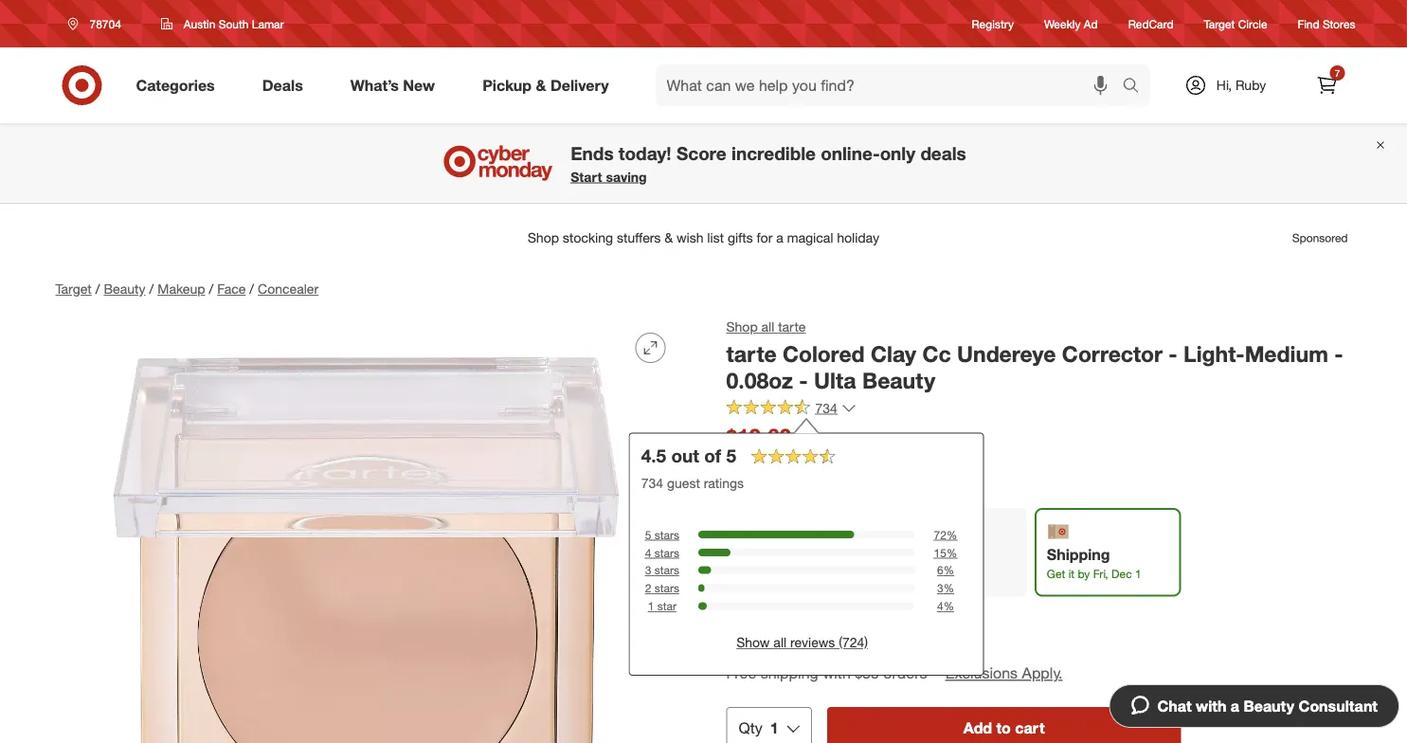 Task type: locate. For each thing, give the bounding box(es) containing it.
0 horizontal spatial ends
[[571, 142, 614, 164]]

0 horizontal spatial tarte
[[726, 340, 777, 367]]

0 horizontal spatial by
[[768, 642, 784, 661]]

with
[[823, 664, 851, 683], [1196, 697, 1227, 715]]

4 stars from the top
[[655, 581, 679, 595]]

2 stars
[[645, 581, 679, 595]]

6
[[937, 563, 944, 577]]

0 horizontal spatial 3
[[645, 563, 651, 577]]

4.5
[[641, 445, 666, 467]]

1 vertical spatial beauty
[[862, 367, 936, 394]]

0 horizontal spatial with
[[823, 664, 851, 683]]

what's new
[[350, 76, 435, 94]]

% for 3
[[944, 581, 954, 595]]

$35
[[855, 664, 879, 683]]

pickup left &
[[483, 76, 532, 94]]

734 for 734
[[816, 399, 838, 416]]

1 horizontal spatial available
[[915, 568, 959, 582]]

0 vertical spatial with
[[823, 664, 851, 683]]

0 horizontal spatial target
[[55, 281, 92, 297]]

tarte up "colored"
[[778, 318, 806, 335]]

new
[[403, 76, 435, 94]]

1 horizontal spatial delivery
[[894, 546, 952, 565]]

all right the show
[[774, 634, 787, 651]]

0 vertical spatial 4
[[645, 545, 651, 559]]

lamar
[[252, 17, 284, 31]]

734 down '4.5'
[[641, 474, 664, 491]]

deals link
[[246, 64, 327, 106]]

when
[[726, 474, 761, 491]]

1 horizontal spatial not
[[894, 568, 912, 582]]

pickup inside "link"
[[483, 76, 532, 94]]

1 vertical spatial all
[[774, 634, 787, 651]]

6 %
[[937, 563, 954, 577]]

1 horizontal spatial by
[[1078, 567, 1090, 581]]

1 horizontal spatial 734
[[816, 399, 838, 416]]

4 up 3 stars
[[645, 545, 651, 559]]

not for delivery
[[894, 568, 912, 582]]

incredible
[[732, 142, 816, 164]]

1 vertical spatial 4
[[937, 599, 944, 613]]

0 vertical spatial pickup
[[483, 76, 532, 94]]

target link
[[55, 281, 92, 297]]

makeup
[[158, 281, 205, 297]]

stars up star
[[655, 581, 679, 595]]

all inside button
[[774, 634, 787, 651]]

beauty inside button
[[1244, 697, 1295, 715]]

1 vertical spatial 3
[[937, 581, 944, 595]]

-
[[1169, 340, 1178, 367], [1335, 340, 1344, 367], [799, 367, 808, 394], [932, 664, 938, 683]]

not for pickup
[[740, 568, 758, 582]]

tarte down shop
[[726, 340, 777, 367]]

15
[[934, 545, 947, 559]]

0 horizontal spatial 4
[[645, 545, 651, 559]]

0 vertical spatial by
[[1078, 567, 1090, 581]]

0 horizontal spatial 5
[[645, 527, 651, 542]]

/ right face
[[250, 281, 254, 297]]

0 vertical spatial 734
[[816, 399, 838, 416]]

1 horizontal spatial 3
[[937, 581, 944, 595]]

0 vertical spatial 3
[[645, 563, 651, 577]]

5 right of
[[726, 445, 736, 467]]

fri, up shipping
[[788, 642, 808, 661]]

0 horizontal spatial dec
[[813, 642, 840, 661]]

stars for 4 stars
[[655, 545, 679, 559]]

0 vertical spatial 5
[[726, 445, 736, 467]]

2 stars from the top
[[655, 545, 679, 559]]

2
[[645, 581, 651, 595]]

0 vertical spatial it
[[1069, 567, 1075, 581]]

show all reviews (724)
[[737, 634, 868, 651]]

fri, down shipping
[[1093, 567, 1109, 581]]

/ left face
[[209, 281, 213, 297]]

/ right target link
[[96, 281, 100, 297]]

1 horizontal spatial it
[[1069, 567, 1075, 581]]

beauty right target link
[[104, 281, 146, 297]]

stars up 4 stars
[[655, 527, 679, 542]]

dec inside get it by fri, dec 1 free shipping with $35 orders - exclusions apply.
[[813, 642, 840, 661]]

south
[[219, 17, 249, 31]]

stars for 5 stars
[[655, 527, 679, 542]]

1 horizontal spatial ends
[[757, 453, 788, 470]]

2 not from the left
[[894, 568, 912, 582]]

%
[[947, 527, 958, 542], [947, 545, 958, 559], [944, 563, 954, 577], [944, 581, 954, 595], [944, 599, 954, 613]]

stores
[[1323, 17, 1356, 31]]

1 stars from the top
[[655, 527, 679, 542]]

today!
[[619, 142, 672, 164]]

0 vertical spatial delivery
[[551, 76, 609, 94]]

1 horizontal spatial dec
[[1112, 567, 1132, 581]]

all inside shop all tarte tarte colored clay cc undereye corrector - light-medium - 0.08oz - ulta beauty
[[762, 318, 775, 335]]

1 vertical spatial pickup
[[740, 546, 789, 565]]

a
[[1231, 697, 1240, 715]]

3
[[645, 563, 651, 577], [937, 581, 944, 595]]

not up the show
[[740, 568, 758, 582]]

all for (724)
[[774, 634, 787, 651]]

target left the circle
[[1204, 17, 1235, 31]]

not inside pickup not available
[[740, 568, 758, 582]]

shop
[[726, 318, 758, 335]]

available
[[761, 568, 805, 582], [915, 568, 959, 582]]

2 available from the left
[[915, 568, 959, 582]]

it
[[1069, 567, 1075, 581], [755, 642, 763, 661]]

redcard
[[1129, 17, 1174, 31]]

with left a
[[1196, 697, 1227, 715]]

target for target / beauty / makeup / face / concealer
[[55, 281, 92, 297]]

1 vertical spatial by
[[768, 642, 784, 661]]

add to cart
[[964, 718, 1045, 737]]

all right shop
[[762, 318, 775, 335]]

1 horizontal spatial fri,
[[1093, 567, 1109, 581]]

not left 6
[[894, 568, 912, 582]]

of
[[704, 445, 721, 467]]

delivery right &
[[551, 76, 609, 94]]

delivery inside "link"
[[551, 76, 609, 94]]

delivery not available
[[894, 546, 959, 582]]

with inside button
[[1196, 697, 1227, 715]]

5 stars
[[645, 527, 679, 542]]

circle
[[1238, 17, 1268, 31]]

0 vertical spatial fri,
[[1093, 567, 1109, 581]]

0 vertical spatial get
[[1047, 567, 1066, 581]]

it inside get it by fri, dec 1 free shipping with $35 orders - exclusions apply.
[[755, 642, 763, 661]]

all
[[762, 318, 775, 335], [774, 634, 787, 651]]

add
[[964, 718, 992, 737]]

- right the orders
[[932, 664, 938, 683]]

0 horizontal spatial available
[[761, 568, 805, 582]]

fri, inside get it by fri, dec 1 free shipping with $35 orders - exclusions apply.
[[788, 642, 808, 661]]

get up free
[[726, 642, 751, 661]]

it inside shipping get it by fri, dec 1
[[1069, 567, 1075, 581]]

4 stars
[[645, 545, 679, 559]]

pickup for &
[[483, 76, 532, 94]]

1 available from the left
[[761, 568, 805, 582]]

1 horizontal spatial get
[[1047, 567, 1066, 581]]

1 horizontal spatial 5
[[726, 445, 736, 467]]

delivery
[[551, 76, 609, 94], [894, 546, 952, 565]]

get inside get it by fri, dec 1 free shipping with $35 orders - exclusions apply.
[[726, 642, 751, 661]]

ends inside $19.60 ( $245.00 /ounce ) reg $28.00 sale ends today save when purchased online
[[757, 453, 788, 470]]

0 horizontal spatial delivery
[[551, 76, 609, 94]]

/
[[96, 281, 100, 297], [149, 281, 154, 297], [209, 281, 213, 297], [250, 281, 254, 297]]

734 down ulta
[[816, 399, 838, 416]]

austin south lamar
[[184, 17, 284, 31]]

0 horizontal spatial get
[[726, 642, 751, 661]]

pickup down "when"
[[740, 546, 789, 565]]

not
[[740, 568, 758, 582], [894, 568, 912, 582]]

0 vertical spatial dec
[[1112, 567, 1132, 581]]

1 horizontal spatial pickup
[[740, 546, 789, 565]]

it up free
[[755, 642, 763, 661]]

pickup inside pickup not available
[[740, 546, 789, 565]]

- up 734 link
[[799, 367, 808, 394]]

/ounce
[[846, 431, 887, 448]]

1 vertical spatial ends
[[757, 453, 788, 470]]

beauty link
[[104, 281, 146, 297]]

categories link
[[120, 64, 239, 106]]

1 horizontal spatial 4
[[937, 599, 944, 613]]

1 vertical spatial 5
[[645, 527, 651, 542]]

what's
[[350, 76, 399, 94]]

$28.00
[[914, 433, 948, 447]]

delivery down 72
[[894, 546, 952, 565]]

score
[[677, 142, 727, 164]]

it down shipping
[[1069, 567, 1075, 581]]

clay
[[871, 340, 917, 367]]

2 / from the left
[[149, 281, 154, 297]]

3 up 2
[[645, 563, 651, 577]]

0 horizontal spatial pickup
[[483, 76, 532, 94]]

find stores link
[[1298, 16, 1356, 32]]

1 not from the left
[[740, 568, 758, 582]]

% down 15 %
[[944, 563, 954, 577]]

2 vertical spatial beauty
[[1244, 697, 1295, 715]]

chat with a beauty consultant
[[1158, 697, 1378, 715]]

search
[[1114, 78, 1160, 96]]

4 %
[[937, 599, 954, 613]]

beauty right a
[[1244, 697, 1295, 715]]

not inside delivery not available
[[894, 568, 912, 582]]

2 horizontal spatial beauty
[[1244, 697, 1295, 715]]

% up 6 %
[[947, 545, 958, 559]]

3 down 6
[[937, 581, 944, 595]]

1 vertical spatial with
[[1196, 697, 1227, 715]]

5
[[726, 445, 736, 467], [645, 527, 651, 542]]

1 / from the left
[[96, 281, 100, 297]]

ends up start
[[571, 142, 614, 164]]

available up show all reviews (724)
[[761, 568, 805, 582]]

stars for 3 stars
[[655, 563, 679, 577]]

1 vertical spatial delivery
[[894, 546, 952, 565]]

% for 6
[[944, 563, 954, 577]]

exclusions apply. link
[[946, 664, 1063, 683]]

search button
[[1114, 64, 1160, 110]]

shipping get it by fri, dec 1
[[1047, 545, 1142, 581]]

1 vertical spatial 734
[[641, 474, 664, 491]]

1 horizontal spatial with
[[1196, 697, 1227, 715]]

with left $35
[[823, 664, 851, 683]]

/ right beauty link
[[149, 281, 154, 297]]

available inside pickup not available
[[761, 568, 805, 582]]

saving
[[606, 168, 647, 185]]

ulta
[[814, 367, 856, 394]]

available inside delivery not available
[[915, 568, 959, 582]]

3 stars
[[645, 563, 679, 577]]

(
[[795, 431, 799, 448]]

% up 15 %
[[947, 527, 958, 542]]

weekly ad
[[1045, 17, 1098, 31]]

1 horizontal spatial beauty
[[862, 367, 936, 394]]

ruby
[[1236, 77, 1266, 93]]

1 vertical spatial get
[[726, 642, 751, 661]]

0 horizontal spatial it
[[755, 642, 763, 661]]

3 for 3 stars
[[645, 563, 651, 577]]

0 vertical spatial target
[[1204, 17, 1235, 31]]

stars down 4 stars
[[655, 563, 679, 577]]

0 vertical spatial beauty
[[104, 281, 146, 297]]

deals
[[262, 76, 303, 94]]

0 vertical spatial ends
[[571, 142, 614, 164]]

available down "15"
[[915, 568, 959, 582]]

corrector
[[1062, 340, 1163, 367]]

ends
[[571, 142, 614, 164], [757, 453, 788, 470]]

0 horizontal spatial not
[[740, 568, 758, 582]]

% down 3 %
[[944, 599, 954, 613]]

1 vertical spatial it
[[755, 642, 763, 661]]

0 vertical spatial tarte
[[778, 318, 806, 335]]

advertisement region
[[40, 215, 1367, 261]]

reviews
[[790, 634, 835, 651]]

available for pickup
[[761, 568, 805, 582]]

ends down $19.60
[[757, 453, 788, 470]]

target left beauty link
[[55, 281, 92, 297]]

3 stars from the top
[[655, 563, 679, 577]]

ends today! score incredible online-only deals start saving
[[571, 142, 967, 185]]

1 vertical spatial fri,
[[788, 642, 808, 661]]

7 link
[[1307, 64, 1348, 106]]

stars up 3 stars
[[655, 545, 679, 559]]

cc
[[923, 340, 951, 367]]

% down 6 %
[[944, 581, 954, 595]]

0 vertical spatial all
[[762, 318, 775, 335]]

1 vertical spatial target
[[55, 281, 92, 297]]

1 inside shipping get it by fri, dec 1
[[1135, 567, 1142, 581]]

1 horizontal spatial target
[[1204, 17, 1235, 31]]

show all reviews (724) button
[[737, 633, 868, 652]]

1 vertical spatial dec
[[813, 642, 840, 661]]

5 up 4 stars
[[645, 527, 651, 542]]

by down shipping
[[1078, 567, 1090, 581]]

4 down 3 %
[[937, 599, 944, 613]]

get down shipping
[[1047, 567, 1066, 581]]

by up shipping
[[768, 642, 784, 661]]

cyber monday target deals image
[[441, 140, 556, 186]]

0 horizontal spatial 734
[[641, 474, 664, 491]]

beauty down clay
[[862, 367, 936, 394]]

0 horizontal spatial fri,
[[788, 642, 808, 661]]

1 vertical spatial tarte
[[726, 340, 777, 367]]



Task type: describe. For each thing, give the bounding box(es) containing it.
15 %
[[934, 545, 958, 559]]

7
[[1335, 67, 1340, 79]]

makeup link
[[158, 281, 205, 297]]

stars for 2 stars
[[655, 581, 679, 595]]

4 for 4 stars
[[645, 545, 651, 559]]

add to cart button
[[827, 707, 1181, 743]]

with inside get it by fri, dec 1 free shipping with $35 orders - exclusions apply.
[[823, 664, 851, 683]]

tarte colored clay cc undereye corrector - light-medium - 0.08oz - ulta beauty, 1 of 7 image
[[55, 318, 681, 743]]

concealer link
[[258, 281, 319, 297]]

pickup for not
[[740, 546, 789, 565]]

reg
[[894, 433, 911, 447]]

3 / from the left
[[209, 281, 213, 297]]

undereye
[[957, 340, 1056, 367]]

face
[[217, 281, 246, 297]]

734 guest ratings
[[641, 474, 744, 491]]

4 / from the left
[[250, 281, 254, 297]]

target for target circle
[[1204, 17, 1235, 31]]

to
[[997, 718, 1011, 737]]

4.5 out of 5
[[641, 445, 736, 467]]

redcard link
[[1129, 16, 1174, 32]]

78704
[[90, 17, 121, 31]]

sale
[[726, 453, 754, 470]]

consultant
[[1299, 697, 1378, 715]]

austin
[[184, 17, 215, 31]]

apply.
[[1022, 664, 1063, 683]]

exclusions
[[946, 664, 1018, 683]]

% for 72
[[947, 527, 958, 542]]

guest
[[667, 474, 700, 491]]

hi,
[[1217, 77, 1232, 93]]

- left light-
[[1169, 340, 1178, 367]]

online-
[[821, 142, 880, 164]]

dec inside shipping get it by fri, dec 1
[[1112, 567, 1132, 581]]

find stores
[[1298, 17, 1356, 31]]

out
[[671, 445, 699, 467]]

all for tarte
[[762, 318, 775, 335]]

delivery inside delivery not available
[[894, 546, 952, 565]]

)
[[887, 431, 891, 448]]

what's new link
[[334, 64, 459, 106]]

0.08oz
[[726, 367, 793, 394]]

colored
[[783, 340, 865, 367]]

target / beauty / makeup / face / concealer
[[55, 281, 319, 297]]

% for 4
[[944, 599, 954, 613]]

3 for 3 %
[[937, 581, 944, 595]]

online
[[831, 474, 867, 491]]

categories
[[136, 76, 215, 94]]

- right medium
[[1335, 340, 1344, 367]]

pickup not available
[[740, 546, 805, 582]]

qty 1
[[739, 718, 779, 737]]

ratings
[[704, 474, 744, 491]]

$19.60 ( $245.00 /ounce ) reg $28.00 sale ends today save when purchased online
[[726, 423, 948, 491]]

fri, inside shipping get it by fri, dec 1
[[1093, 567, 1109, 581]]

What can we help you find? suggestions appear below search field
[[655, 64, 1127, 106]]

weekly
[[1045, 17, 1081, 31]]

get it by fri, dec 1 free shipping with $35 orders - exclusions apply.
[[726, 642, 1063, 683]]

deals
[[921, 142, 967, 164]]

beauty inside shop all tarte tarte colored clay cc undereye corrector - light-medium - 0.08oz - ulta beauty
[[862, 367, 936, 394]]

ends inside the ends today! score incredible online-only deals start saving
[[571, 142, 614, 164]]

austin south lamar button
[[149, 7, 296, 41]]

4 for 4 %
[[937, 599, 944, 613]]

$245.00
[[799, 431, 846, 448]]

1 inside get it by fri, dec 1 free shipping with $35 orders - exclusions apply.
[[844, 642, 853, 661]]

pickup & delivery
[[483, 76, 609, 94]]

1 horizontal spatial tarte
[[778, 318, 806, 335]]

- inside get it by fri, dec 1 free shipping with $35 orders - exclusions apply.
[[932, 664, 938, 683]]

3 %
[[937, 581, 954, 595]]

orders
[[884, 664, 927, 683]]

0 horizontal spatial beauty
[[104, 281, 146, 297]]

by inside get it by fri, dec 1 free shipping with $35 orders - exclusions apply.
[[768, 642, 784, 661]]

start
[[571, 168, 602, 185]]

% for 15
[[947, 545, 958, 559]]

shop all tarte tarte colored clay cc undereye corrector - light-medium - 0.08oz - ulta beauty
[[726, 318, 1344, 394]]

1 star
[[648, 599, 677, 613]]

target circle
[[1204, 17, 1268, 31]]

72
[[934, 527, 947, 542]]

show
[[737, 634, 770, 651]]

shipping
[[761, 664, 819, 683]]

chat
[[1158, 697, 1192, 715]]

only
[[880, 142, 916, 164]]

purchased
[[765, 474, 828, 491]]

target circle link
[[1204, 16, 1268, 32]]

734 link
[[726, 399, 857, 420]]

star
[[657, 599, 677, 613]]

72 %
[[934, 527, 958, 542]]

chat with a beauty consultant button
[[1109, 684, 1400, 728]]

face link
[[217, 281, 246, 297]]

by inside shipping get it by fri, dec 1
[[1078, 567, 1090, 581]]

medium
[[1245, 340, 1329, 367]]

weekly ad link
[[1045, 16, 1098, 32]]

shipping
[[1047, 545, 1110, 564]]

light-
[[1184, 340, 1245, 367]]

available for delivery
[[915, 568, 959, 582]]

&
[[536, 76, 546, 94]]

registry
[[972, 17, 1014, 31]]

ad
[[1084, 17, 1098, 31]]

734 for 734 guest ratings
[[641, 474, 664, 491]]

registry link
[[972, 16, 1014, 32]]

get inside shipping get it by fri, dec 1
[[1047, 567, 1066, 581]]



Task type: vqa. For each thing, say whether or not it's contained in the screenshot.
bottom tarte
yes



